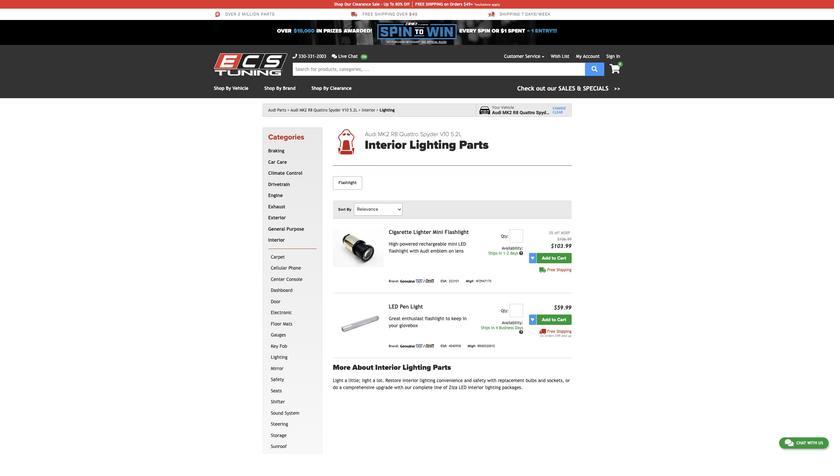 Task type: describe. For each thing, give the bounding box(es) containing it.
electronic link
[[270, 307, 315, 319]]

free
[[415, 2, 425, 7]]

live chat link
[[332, 53, 368, 60]]

brand
[[283, 86, 296, 91]]

2 horizontal spatial a
[[373, 378, 375, 383]]

0 vertical spatial shipping
[[500, 12, 520, 17]]

in inside great enthusiast flashlight to keep in your glovebox
[[463, 316, 467, 321]]

es#: for mini
[[441, 280, 447, 283]]

es#: for light
[[441, 344, 447, 348]]

over for over 2 million parts
[[225, 12, 237, 17]]

audi mk2 r8 quattro spyder v10 5.2l
[[291, 108, 357, 113]]

-
[[381, 2, 383, 7]]

0 horizontal spatial 2
[[238, 12, 241, 17]]

key
[[271, 344, 278, 349]]

by for brand
[[276, 86, 282, 91]]

spent
[[508, 28, 525, 34]]

mfg#: for cigarette lighter mini flashlight
[[466, 280, 474, 283]]

sockets,
[[547, 378, 564, 383]]

interior inside "audi mk2 r8 quattro spyder v10 5.2l interior lighting parts"
[[365, 138, 407, 152]]

es#252101 - 4f0947175 - cigarette lighter mini flashlight - high-powered rechargeable mini led flashlight with audi emblem on lens - genuine volkswagen audi - audi image
[[333, 229, 384, 267]]

audi for audi mk2 r8 quattro spyder v10 5.2l
[[291, 108, 298, 113]]

free inside free shipping on orders $49 and up
[[547, 329, 555, 334]]

parts inside "audi mk2 r8 quattro spyder v10 5.2l interior lighting parts"
[[459, 138, 489, 152]]

330-331-2003 link
[[293, 53, 326, 60]]

comments image
[[332, 54, 337, 59]]

floor mats
[[271, 321, 292, 327]]

cigarette lighter mini flashlight link
[[389, 229, 469, 235]]

quattro for audi mk2 r8 quattro spyder v10 5.2l interior lighting parts
[[399, 131, 419, 138]]

ships in 1-2 days
[[488, 251, 519, 256]]

days
[[515, 326, 523, 330]]

carpet
[[271, 254, 285, 260]]

0 vertical spatial on
[[444, 2, 449, 7]]

audi parts link
[[268, 108, 290, 113]]

necessary.
[[406, 41, 421, 44]]

purchase
[[391, 41, 405, 44]]

us
[[818, 441, 823, 446]]

high-
[[389, 241, 400, 247]]

no purchase necessary. see official rules .
[[387, 41, 447, 44]]

cigarette lighter mini flashlight
[[389, 229, 469, 235]]

specials
[[583, 85, 609, 92]]

1 vertical spatial lighting
[[485, 385, 501, 390]]

electronic
[[271, 310, 292, 315]]

add to cart for led pen light
[[542, 317, 566, 323]]

phone image
[[293, 54, 297, 59]]

.
[[447, 41, 447, 44]]

0 vertical spatial light
[[411, 304, 423, 310]]

to for cigarette lighter mini flashlight
[[552, 255, 556, 261]]

high-powered rechargeable mini led flashlight with audi emblem on lens
[[389, 241, 466, 254]]

r8 inside your vehicle audi mk2 r8 quattro spyder v10 5.2l
[[513, 110, 519, 115]]

question circle image for led pen light
[[519, 330, 523, 334]]

shop for shop by brand
[[264, 86, 275, 91]]

r8 for audi mk2 r8 quattro spyder v10 5.2l
[[308, 108, 312, 113]]

customer service button
[[504, 53, 544, 60]]

0 vertical spatial vehicle
[[233, 86, 248, 91]]

8r0052001e
[[478, 344, 495, 348]]

2 vertical spatial parts
[[433, 363, 451, 372]]

official
[[427, 41, 438, 44]]

add for cigarette lighter mini flashlight
[[542, 255, 551, 261]]

sales & specials
[[559, 85, 609, 92]]

shifter link
[[270, 397, 315, 408]]

0 vertical spatial lighting
[[420, 378, 435, 383]]

shop by clearance link
[[312, 86, 352, 91]]

spyder inside your vehicle audi mk2 r8 quattro spyder v10 5.2l
[[536, 110, 550, 115]]

to inside great enthusiast flashlight to keep in your glovebox
[[446, 316, 450, 321]]

3% off msrp $106.99 $103.99
[[549, 231, 572, 249]]

off
[[404, 2, 410, 7]]

1 vertical spatial flashlight
[[445, 229, 469, 235]]

1 vertical spatial 2
[[507, 251, 509, 256]]

door
[[271, 299, 281, 304]]

system
[[285, 411, 299, 416]]

es#: 252101
[[441, 280, 459, 283]]

of
[[443, 385, 448, 390]]

clearance for by
[[330, 86, 352, 91]]

my
[[576, 54, 582, 59]]

free shipping on orders $49 and up
[[540, 329, 572, 338]]

braking link
[[267, 146, 315, 157]]

orders
[[450, 2, 462, 7]]

cart for led pen light
[[557, 317, 566, 323]]

safety
[[271, 377, 284, 382]]

audi inside your vehicle audi mk2 r8 quattro spyder v10 5.2l
[[492, 110, 501, 115]]

see official rules link
[[422, 40, 447, 44]]

$1
[[501, 28, 507, 34]]

chat with us link
[[779, 438, 829, 449]]

free shipping over $49 link
[[351, 11, 418, 17]]

mirror
[[271, 366, 283, 371]]

every
[[459, 28, 477, 34]]

$106.99
[[558, 237, 572, 242]]

glovebox
[[399, 323, 418, 328]]

ship
[[426, 2, 434, 7]]

ships for cigarette lighter mini flashlight
[[488, 251, 498, 256]]

spyder for audi mk2 r8 quattro spyder v10 5.2l interior lighting parts
[[420, 131, 438, 138]]

shipping for free shipping
[[557, 268, 572, 272]]

more about interior lighting parts
[[333, 363, 451, 372]]

1 horizontal spatial and
[[538, 378, 546, 383]]

dashboard
[[271, 288, 293, 293]]

0 vertical spatial $49
[[409, 12, 418, 17]]

live
[[338, 54, 347, 59]]

with right safety
[[487, 378, 497, 383]]

1 horizontal spatial interior
[[468, 385, 484, 390]]

v10 inside your vehicle audi mk2 r8 quattro spyder v10 5.2l
[[551, 110, 560, 115]]

shop for shop by vehicle
[[214, 86, 224, 91]]

4040958
[[449, 344, 461, 348]]

little;
[[349, 378, 361, 383]]

by right the sort
[[347, 207, 351, 212]]

audi mk2 r8 quattro spyder v10 5.2l link
[[291, 108, 361, 113]]

to
[[390, 2, 394, 7]]

general purpose link
[[267, 224, 315, 235]]

0 vertical spatial chat
[[348, 54, 358, 59]]

question circle image for cigarette lighter mini flashlight
[[519, 251, 523, 255]]

mk2 for audi mk2 r8 quattro spyder v10 5.2l
[[300, 108, 307, 113]]

in left prizes
[[316, 28, 322, 34]]

sign in link
[[606, 54, 620, 59]]

lot.
[[377, 378, 384, 383]]

quattro inside your vehicle audi mk2 r8 quattro spyder v10 5.2l
[[520, 110, 535, 115]]

in left 4
[[491, 326, 495, 330]]

great enthusiast flashlight to keep in your glovebox
[[389, 316, 467, 328]]

brand: for led
[[389, 344, 399, 348]]

on inside high-powered rechargeable mini led flashlight with audi emblem on lens
[[449, 248, 454, 254]]

days
[[510, 251, 518, 256]]

sign
[[606, 54, 615, 59]]

comments image
[[785, 439, 794, 447]]

mini
[[433, 229, 443, 235]]

flashlight inside great enthusiast flashlight to keep in your glovebox
[[425, 316, 444, 321]]

1 horizontal spatial a
[[345, 378, 347, 383]]

qty: for cigarette lighter mini flashlight
[[501, 234, 509, 239]]

flashlight inside high-powered rechargeable mini led flashlight with audi emblem on lens
[[389, 248, 408, 254]]

free shipping
[[547, 268, 572, 272]]

sunroof
[[271, 444, 287, 449]]

qty: for led pen light
[[501, 309, 509, 313]]

led pen light link
[[389, 304, 423, 310]]

shop our clearance sale - up to 80% off
[[334, 2, 410, 7]]

my account link
[[576, 54, 600, 59]]

shipping for free shipping on orders $49 and up
[[557, 329, 572, 334]]

key fob
[[271, 344, 287, 349]]

center console link
[[270, 274, 315, 285]]

0
[[619, 62, 621, 66]]

add to cart button for cigarette lighter mini flashlight
[[537, 253, 572, 263]]

add to wish list image for led pen light
[[531, 318, 534, 321]]

clear link
[[553, 110, 566, 114]]

cellular
[[271, 265, 287, 271]]

free ship ping on orders $49+ *exclusions apply
[[415, 2, 500, 7]]

drivetrain link
[[267, 179, 315, 190]]

purpose
[[287, 226, 304, 232]]

keep
[[451, 316, 461, 321]]

5.2l for audi mk2 r8 quattro spyder v10 5.2l
[[350, 108, 357, 113]]

light
[[362, 378, 371, 383]]

see
[[422, 41, 426, 44]]

search image
[[592, 66, 598, 72]]

availability: for cigarette lighter mini flashlight
[[502, 246, 523, 251]]

seats
[[271, 388, 282, 394]]

over $15,000 in prizes
[[277, 28, 342, 34]]

to for led pen light
[[552, 317, 556, 323]]

msrp
[[561, 231, 570, 235]]



Task type: vqa. For each thing, say whether or not it's contained in the screenshot.
the Interior link to the left
yes



Task type: locate. For each thing, give the bounding box(es) containing it.
and right bulbs
[[538, 378, 546, 383]]

0 vertical spatial clearance
[[353, 2, 371, 7]]

lighting
[[420, 378, 435, 383], [485, 385, 501, 390]]

led up lens
[[458, 241, 466, 247]]

shop for shop our clearance sale - up to 80% off
[[334, 2, 343, 7]]

0 horizontal spatial lighting
[[420, 378, 435, 383]]

wish list link
[[551, 54, 569, 59]]

interior up our
[[403, 378, 418, 383]]

by for clearance
[[323, 86, 329, 91]]

2 horizontal spatial parts
[[459, 138, 489, 152]]

qty: up business
[[501, 309, 509, 313]]

1 horizontal spatial vehicle
[[501, 105, 514, 110]]

shopping cart image
[[610, 64, 620, 74]]

mfg#: left 4f0947175
[[466, 280, 474, 283]]

or right sockets,
[[566, 378, 570, 383]]

carpet link
[[270, 252, 315, 263]]

spyder inside "audi mk2 r8 quattro spyder v10 5.2l interior lighting parts"
[[420, 131, 438, 138]]

0 vertical spatial cart
[[557, 255, 566, 261]]

led
[[458, 241, 466, 247], [389, 304, 398, 310], [459, 385, 467, 390]]

comprehensive
[[343, 385, 375, 390]]

flashlight up sort by
[[339, 180, 357, 185]]

light right pen
[[411, 304, 423, 310]]

sales & specials link
[[517, 84, 620, 93]]

bulbs
[[526, 378, 537, 383]]

prizes
[[323, 28, 342, 34]]

mfg#: for led pen light
[[468, 344, 476, 348]]

over left million
[[225, 12, 237, 17]]

252101
[[449, 280, 459, 283]]

1 horizontal spatial 5.2l
[[451, 131, 462, 138]]

1 cart from the top
[[557, 255, 566, 261]]

availability: for led pen light
[[502, 321, 523, 325]]

fob
[[280, 344, 287, 349]]

exhaust link
[[267, 201, 315, 213]]

2 add to cart from the top
[[542, 317, 566, 323]]

2
[[238, 12, 241, 17], [507, 251, 509, 256]]

enthusiast
[[402, 316, 423, 321]]

great
[[389, 316, 401, 321]]

0 vertical spatial mfg#:
[[466, 280, 474, 283]]

in left 1-
[[499, 251, 502, 256]]

add to cart button up free shipping
[[537, 253, 572, 263]]

1 vertical spatial light
[[333, 378, 343, 383]]

flashlight inside flashlight link
[[339, 180, 357, 185]]

1 vertical spatial availability:
[[502, 321, 523, 325]]

1 vertical spatial or
[[566, 378, 570, 383]]

2 vertical spatial free
[[547, 329, 555, 334]]

on
[[444, 2, 449, 7], [449, 248, 454, 254], [540, 334, 544, 338]]

*exclusions
[[474, 2, 491, 6]]

sound system link
[[270, 408, 315, 419]]

1 vertical spatial add to cart button
[[537, 315, 572, 325]]

2 availability: from the top
[[502, 321, 523, 325]]

0 vertical spatial flashlight
[[389, 248, 408, 254]]

1 vertical spatial add to wish list image
[[531, 318, 534, 321]]

1 vertical spatial chat
[[796, 441, 806, 446]]

over
[[225, 12, 237, 17], [277, 28, 292, 34]]

free down $103.99
[[547, 268, 555, 272]]

over for over $15,000 in prizes
[[277, 28, 292, 34]]

mk2 for audi mk2 r8 quattro spyder v10 5.2l interior lighting parts
[[378, 131, 389, 138]]

ziza
[[449, 385, 457, 390]]

1 vertical spatial cart
[[557, 317, 566, 323]]

and inside free shipping on orders $49 and up
[[561, 334, 567, 338]]

1 horizontal spatial or
[[566, 378, 570, 383]]

1 horizontal spatial mk2
[[378, 131, 389, 138]]

genuine volkswagen audi - corporate logo image up "led pen light"
[[400, 279, 434, 283]]

gauges link
[[270, 330, 315, 341]]

shipping
[[375, 12, 395, 17]]

331-
[[308, 54, 317, 59]]

1 vertical spatial on
[[449, 248, 454, 254]]

2 es#: from the top
[[441, 344, 447, 348]]

shop by vehicle
[[214, 86, 248, 91]]

1 vertical spatial $49
[[555, 334, 560, 338]]

in right keep
[[463, 316, 467, 321]]

engine
[[268, 193, 283, 198]]

question circle image
[[519, 251, 523, 255], [519, 330, 523, 334]]

genuine volkswagen audi - corporate logo image for lighter
[[400, 279, 434, 283]]

storage link
[[270, 430, 315, 441]]

brand: for cigarette
[[389, 280, 399, 283]]

categories
[[268, 133, 304, 142]]

add to cart button for led pen light
[[537, 315, 572, 325]]

cart
[[557, 255, 566, 261], [557, 317, 566, 323]]

cellular phone link
[[270, 263, 315, 274]]

led right "ziza"
[[459, 385, 467, 390]]

es#: left "4040958"
[[441, 344, 447, 348]]

exterior
[[268, 215, 286, 221]]

no
[[387, 41, 391, 44]]

vehicle right your
[[501, 105, 514, 110]]

audi for audi mk2 r8 quattro spyder v10 5.2l interior lighting parts
[[365, 131, 376, 138]]

lighting
[[380, 108, 395, 113], [410, 138, 456, 152], [271, 355, 288, 360], [403, 363, 431, 372]]

0 vertical spatial led
[[458, 241, 466, 247]]

1 horizontal spatial spyder
[[420, 131, 438, 138]]

1 horizontal spatial quattro
[[399, 131, 419, 138]]

light up the do
[[333, 378, 343, 383]]

1 horizontal spatial over
[[277, 28, 292, 34]]

0 horizontal spatial 5.2l
[[350, 108, 357, 113]]

phone
[[289, 265, 301, 271]]

1 horizontal spatial 2
[[507, 251, 509, 256]]

2 brand: from the top
[[389, 344, 399, 348]]

0 horizontal spatial chat
[[348, 54, 358, 59]]

led inside high-powered rechargeable mini led flashlight with audi emblem on lens
[[458, 241, 466, 247]]

1 vertical spatial led
[[389, 304, 398, 310]]

add up free shipping
[[542, 255, 551, 261]]

audi inside high-powered rechargeable mini led flashlight with audi emblem on lens
[[420, 248, 429, 254]]

1 vertical spatial interior link
[[267, 235, 315, 246]]

complete
[[413, 385, 433, 390]]

by down ecs tuning image
[[226, 86, 231, 91]]

0 horizontal spatial clearance
[[330, 86, 352, 91]]

None number field
[[510, 229, 523, 243], [510, 304, 523, 317], [510, 229, 523, 243], [510, 304, 523, 317]]

free down the shop our clearance sale - up to 80% off
[[362, 12, 373, 17]]

0 horizontal spatial mk2
[[300, 108, 307, 113]]

sign in
[[606, 54, 620, 59]]

and left up
[[561, 334, 567, 338]]

about
[[352, 363, 373, 372]]

up
[[568, 334, 572, 338]]

r8 for audi mk2 r8 quattro spyder v10 5.2l interior lighting parts
[[391, 131, 398, 138]]

shipping down $103.99
[[557, 268, 572, 272]]

0 horizontal spatial vehicle
[[233, 86, 248, 91]]

interior down safety
[[468, 385, 484, 390]]

lighting down safety
[[485, 385, 501, 390]]

0 vertical spatial availability:
[[502, 246, 523, 251]]

1 genuine volkswagen audi - corporate logo image from the top
[[400, 279, 434, 283]]

led inside light a little; light a lot. restore interior lighting convenience and safety with replacement bulbs and sockets, or do a comprehensive upgrade with our complete line of ziza led interior lighting packages.
[[459, 385, 467, 390]]

to up free shipping on orders $49 and up
[[552, 317, 556, 323]]

our
[[405, 385, 412, 390]]

0 horizontal spatial light
[[333, 378, 343, 383]]

v10 for audi mk2 r8 quattro spyder v10 5.2l interior lighting parts
[[440, 131, 449, 138]]

free left up
[[547, 329, 555, 334]]

brand: down your
[[389, 344, 399, 348]]

5.2l
[[350, 108, 357, 113], [561, 110, 570, 115], [451, 131, 462, 138]]

1 availability: from the top
[[502, 246, 523, 251]]

vehicle down ecs tuning image
[[233, 86, 248, 91]]

question circle image right days
[[519, 251, 523, 255]]

flashlight up the mini
[[445, 229, 469, 235]]

2 horizontal spatial and
[[561, 334, 567, 338]]

dashboard link
[[270, 285, 315, 296]]

care
[[277, 159, 287, 165]]

1 horizontal spatial parts
[[433, 363, 451, 372]]

qty: up 1-
[[501, 234, 509, 239]]

line
[[434, 385, 442, 390]]

drivetrain
[[268, 182, 290, 187]]

mk2 inside your vehicle audi mk2 r8 quattro spyder v10 5.2l
[[502, 110, 512, 115]]

braking
[[268, 148, 284, 154]]

brand: up led pen light link on the bottom of the page
[[389, 280, 399, 283]]

ecs tuning image
[[214, 53, 287, 76]]

2 genuine volkswagen audi - corporate logo image from the top
[[400, 344, 434, 348]]

0 horizontal spatial spyder
[[329, 108, 341, 113]]

1 vertical spatial question circle image
[[519, 330, 523, 334]]

2 qty: from the top
[[501, 309, 509, 313]]

0 vertical spatial question circle image
[[519, 251, 523, 255]]

mk2 inside "audi mk2 r8 quattro spyder v10 5.2l interior lighting parts"
[[378, 131, 389, 138]]

r8
[[308, 108, 312, 113], [513, 110, 519, 115], [391, 131, 398, 138]]

with inside high-powered rechargeable mini led flashlight with audi emblem on lens
[[410, 248, 419, 254]]

0 horizontal spatial interior
[[403, 378, 418, 383]]

add to cart up free shipping
[[542, 255, 566, 261]]

light inside light a little; light a lot. restore interior lighting convenience and safety with replacement bulbs and sockets, or do a comprehensive upgrade with our complete line of ziza led interior lighting packages.
[[333, 378, 343, 383]]

availability: up days
[[502, 246, 523, 251]]

center
[[271, 277, 285, 282]]

es#4040958 - 8r0052001e - led pen light - great enthusiast flashlight to keep in your glovebox - genuine volkswagen audi - audi image
[[333, 304, 384, 342]]

a left lot.
[[373, 378, 375, 383]]

0 vertical spatial parts
[[277, 108, 286, 113]]

es#: left the 252101
[[441, 280, 447, 283]]

add to wish list image for cigarette lighter mini flashlight
[[531, 256, 534, 260]]

2 horizontal spatial spyder
[[536, 110, 550, 115]]

2 left million
[[238, 12, 241, 17]]

cart down $103.99
[[557, 255, 566, 261]]

exterior link
[[267, 213, 315, 224]]

$49 right orders
[[555, 334, 560, 338]]

0 vertical spatial free
[[362, 12, 373, 17]]

2 add to cart button from the top
[[537, 315, 572, 325]]

5.2l inside your vehicle audi mk2 r8 quattro spyder v10 5.2l
[[561, 110, 570, 115]]

by for vehicle
[[226, 86, 231, 91]]

0 vertical spatial over
[[225, 12, 237, 17]]

0 horizontal spatial v10
[[342, 108, 349, 113]]

2 horizontal spatial r8
[[513, 110, 519, 115]]

chat right live
[[348, 54, 358, 59]]

2 horizontal spatial v10
[[551, 110, 560, 115]]

free shipping over $49
[[362, 12, 418, 17]]

1 vertical spatial over
[[277, 28, 292, 34]]

flashlight down high-
[[389, 248, 408, 254]]

free for free shipping over $49
[[362, 12, 373, 17]]

door link
[[270, 296, 315, 307]]

0 horizontal spatial a
[[339, 385, 342, 390]]

to up free shipping
[[552, 255, 556, 261]]

0 vertical spatial brand:
[[389, 280, 399, 283]]

1-
[[503, 251, 507, 256]]

2 horizontal spatial quattro
[[520, 110, 535, 115]]

2 add to wish list image from the top
[[531, 318, 534, 321]]

0 vertical spatial qty:
[[501, 234, 509, 239]]

1 add to wish list image from the top
[[531, 256, 534, 260]]

audi for audi parts
[[268, 108, 276, 113]]

5.2l inside "audi mk2 r8 quattro spyder v10 5.2l interior lighting parts"
[[451, 131, 462, 138]]

floor mats link
[[270, 319, 315, 330]]

0 vertical spatial interior link
[[362, 108, 379, 113]]

v10 for audi mk2 r8 quattro spyder v10 5.2l
[[342, 108, 349, 113]]

1 vertical spatial mfg#:
[[468, 344, 476, 348]]

ships left 1-
[[488, 251, 498, 256]]

ecs tuning 'spin to win' contest logo image
[[377, 23, 457, 39]]

1 vertical spatial add
[[542, 317, 551, 323]]

seats link
[[270, 386, 315, 397]]

add to cart button
[[537, 253, 572, 263], [537, 315, 572, 325]]

0 horizontal spatial interior link
[[267, 235, 315, 246]]

audi mk2 r8 quattro spyder v10 5.2l interior lighting parts
[[365, 131, 489, 152]]

0 vertical spatial add
[[542, 255, 551, 261]]

on inside free shipping on orders $49 and up
[[540, 334, 544, 338]]

1 vertical spatial clearance
[[330, 86, 352, 91]]

add for led pen light
[[542, 317, 551, 323]]

interior inside category navigation element
[[268, 238, 285, 243]]

shipping inside free shipping on orders $49 and up
[[557, 329, 572, 334]]

2 horizontal spatial mk2
[[502, 110, 512, 115]]

0 vertical spatial add to wish list image
[[531, 256, 534, 260]]

4f0947175
[[476, 280, 492, 283]]

free for free shipping
[[547, 268, 555, 272]]

1 vertical spatial genuine volkswagen audi - corporate logo image
[[400, 344, 434, 348]]

on left orders
[[540, 334, 544, 338]]

your
[[492, 105, 500, 110]]

climate
[[268, 171, 285, 176]]

quattro for audi mk2 r8 quattro spyder v10 5.2l
[[314, 108, 328, 113]]

your
[[389, 323, 398, 328]]

0 vertical spatial add to cart
[[542, 255, 566, 261]]

0 horizontal spatial $49
[[409, 12, 418, 17]]

shop for shop by clearance
[[312, 86, 322, 91]]

1 horizontal spatial interior link
[[362, 108, 379, 113]]

1 vertical spatial es#:
[[441, 344, 447, 348]]

genuine volkswagen audi - corporate logo image
[[400, 279, 434, 283], [400, 344, 434, 348]]

audi parts
[[268, 108, 286, 113]]

by up audi mk2 r8 quattro spyder v10 5.2l link
[[323, 86, 329, 91]]

1 brand: from the top
[[389, 280, 399, 283]]

4
[[496, 326, 498, 330]]

1 horizontal spatial flashlight
[[425, 316, 444, 321]]

0 vertical spatial interior
[[403, 378, 418, 383]]

$49 inside free shipping on orders $49 and up
[[555, 334, 560, 338]]

2 question circle image from the top
[[519, 330, 523, 334]]

1 question circle image from the top
[[519, 251, 523, 255]]

lighting inside "audi mk2 r8 quattro spyder v10 5.2l interior lighting parts"
[[410, 138, 456, 152]]

clearance for our
[[353, 2, 371, 7]]

quattro inside "audi mk2 r8 quattro spyder v10 5.2l interior lighting parts"
[[399, 131, 419, 138]]

over left $15,000
[[277, 28, 292, 34]]

on down the mini
[[449, 248, 454, 254]]

flashlight right enthusiast
[[425, 316, 444, 321]]

add to wish list image
[[531, 256, 534, 260], [531, 318, 534, 321]]

question circle image down days
[[519, 330, 523, 334]]

sort by
[[338, 207, 351, 212]]

or inside light a little; light a lot. restore interior lighting convenience and safety with replacement bulbs and sockets, or do a comprehensive upgrade with our complete line of ziza led interior lighting packages.
[[566, 378, 570, 383]]

es#: 4040958
[[441, 344, 461, 348]]

lighting inside interior subcategories element
[[271, 355, 288, 360]]

console
[[286, 277, 303, 282]]

1 add to cart button from the top
[[537, 253, 572, 263]]

service
[[525, 54, 540, 59]]

shop our clearance sale - up to 80% off link
[[334, 1, 413, 7]]

a left 'little;'
[[345, 378, 347, 383]]

1 vertical spatial shipping
[[557, 268, 572, 272]]

0 vertical spatial or
[[492, 28, 499, 34]]

cart down "$59.99"
[[557, 317, 566, 323]]

change link
[[553, 106, 566, 110]]

1 vertical spatial ships
[[481, 326, 490, 330]]

on right ping
[[444, 2, 449, 7]]

1 vertical spatial flashlight
[[425, 316, 444, 321]]

sort
[[338, 207, 346, 212]]

0 horizontal spatial parts
[[277, 108, 286, 113]]

with down restore in the left of the page
[[394, 385, 403, 390]]

safety
[[473, 378, 486, 383]]

r8 inside "audi mk2 r8 quattro spyder v10 5.2l interior lighting parts"
[[391, 131, 398, 138]]

entry!!!
[[535, 28, 557, 34]]

flashlight
[[339, 180, 357, 185], [445, 229, 469, 235]]

1 horizontal spatial lighting
[[485, 385, 501, 390]]

list
[[562, 54, 569, 59]]

emblem
[[431, 248, 447, 254]]

$49 right over
[[409, 12, 418, 17]]

5.2l for audi mk2 r8 quattro spyder v10 5.2l interior lighting parts
[[451, 131, 462, 138]]

shipping left 7 in the right top of the page
[[500, 12, 520, 17]]

clearance right our
[[353, 2, 371, 7]]

*exclusions apply link
[[474, 2, 500, 7]]

availability: up business
[[502, 321, 523, 325]]

clearance up audi mk2 r8 quattro spyder v10 5.2l link
[[330, 86, 352, 91]]

parts
[[277, 108, 286, 113], [459, 138, 489, 152], [433, 363, 451, 372]]

by left brand
[[276, 86, 282, 91]]

add to cart button up free shipping on orders $49 and up
[[537, 315, 572, 325]]

to left keep
[[446, 316, 450, 321]]

1 qty: from the top
[[501, 234, 509, 239]]

genuine volkswagen audi - corporate logo image for pen
[[400, 344, 434, 348]]

1 vertical spatial qty:
[[501, 309, 509, 313]]

add to cart for cigarette lighter mini flashlight
[[542, 255, 566, 261]]

add up orders
[[542, 317, 551, 323]]

vehicle inside your vehicle audi mk2 r8 quattro spyder v10 5.2l
[[501, 105, 514, 110]]

vehicle
[[233, 86, 248, 91], [501, 105, 514, 110]]

chat right comments icon
[[796, 441, 806, 446]]

2 cart from the top
[[557, 317, 566, 323]]

1 vertical spatial parts
[[459, 138, 489, 152]]

with down powered
[[410, 248, 419, 254]]

1 horizontal spatial chat
[[796, 441, 806, 446]]

0 horizontal spatial flashlight
[[339, 180, 357, 185]]

1 add to cart from the top
[[542, 255, 566, 261]]

v10 inside "audi mk2 r8 quattro spyder v10 5.2l interior lighting parts"
[[440, 131, 449, 138]]

interior subcategories element
[[268, 249, 317, 454]]

330-
[[299, 54, 308, 59]]

led left pen
[[389, 304, 398, 310]]

a right the do
[[339, 385, 342, 390]]

1 add from the top
[[542, 255, 551, 261]]

days/week
[[525, 12, 551, 17]]

$49
[[409, 12, 418, 17], [555, 334, 560, 338]]

lighting up complete
[[420, 378, 435, 383]]

and left safety
[[464, 378, 472, 383]]

or left the $1
[[492, 28, 499, 34]]

category navigation element
[[263, 128, 322, 454]]

shop by brand link
[[264, 86, 296, 91]]

to
[[552, 255, 556, 261], [446, 316, 450, 321], [552, 317, 556, 323]]

0 horizontal spatial and
[[464, 378, 472, 383]]

general
[[268, 226, 285, 232]]

2 left days
[[507, 251, 509, 256]]

1 vertical spatial brand:
[[389, 344, 399, 348]]

chat with us
[[796, 441, 823, 446]]

gauges
[[271, 332, 286, 338]]

2 horizontal spatial 5.2l
[[561, 110, 570, 115]]

audi inside "audi mk2 r8 quattro spyder v10 5.2l interior lighting parts"
[[365, 131, 376, 138]]

Search text field
[[293, 63, 585, 76]]

do
[[333, 385, 338, 390]]

off
[[555, 231, 560, 235]]

0 vertical spatial add to cart button
[[537, 253, 572, 263]]

shipping right orders
[[557, 329, 572, 334]]

ships for led pen light
[[481, 326, 490, 330]]

1 vertical spatial add to cart
[[542, 317, 566, 323]]

add to cart up free shipping on orders $49 and up
[[542, 317, 566, 323]]

cart for cigarette lighter mini flashlight
[[557, 255, 566, 261]]

mats
[[283, 321, 292, 327]]

mfg#: left 8r0052001e
[[468, 344, 476, 348]]

ships
[[488, 251, 498, 256], [481, 326, 490, 330]]

1 horizontal spatial v10
[[440, 131, 449, 138]]

1 es#: from the top
[[441, 280, 447, 283]]

ships left 4
[[481, 326, 490, 330]]

genuine volkswagen audi - corporate logo image down glovebox
[[400, 344, 434, 348]]

0 horizontal spatial or
[[492, 28, 499, 34]]

2 vertical spatial shipping
[[557, 329, 572, 334]]

spyder for audi mk2 r8 quattro spyder v10 5.2l
[[329, 108, 341, 113]]

with left us
[[807, 441, 817, 446]]

0 vertical spatial ships
[[488, 251, 498, 256]]

2 add from the top
[[542, 317, 551, 323]]

million
[[242, 12, 260, 17]]

0 vertical spatial 2
[[238, 12, 241, 17]]

1 horizontal spatial flashlight
[[445, 229, 469, 235]]

light a little; light a lot. restore interior lighting convenience and safety with replacement bulbs and sockets, or do a comprehensive upgrade with our complete line of ziza led interior lighting packages.
[[333, 378, 570, 390]]

live chat
[[338, 54, 358, 59]]



